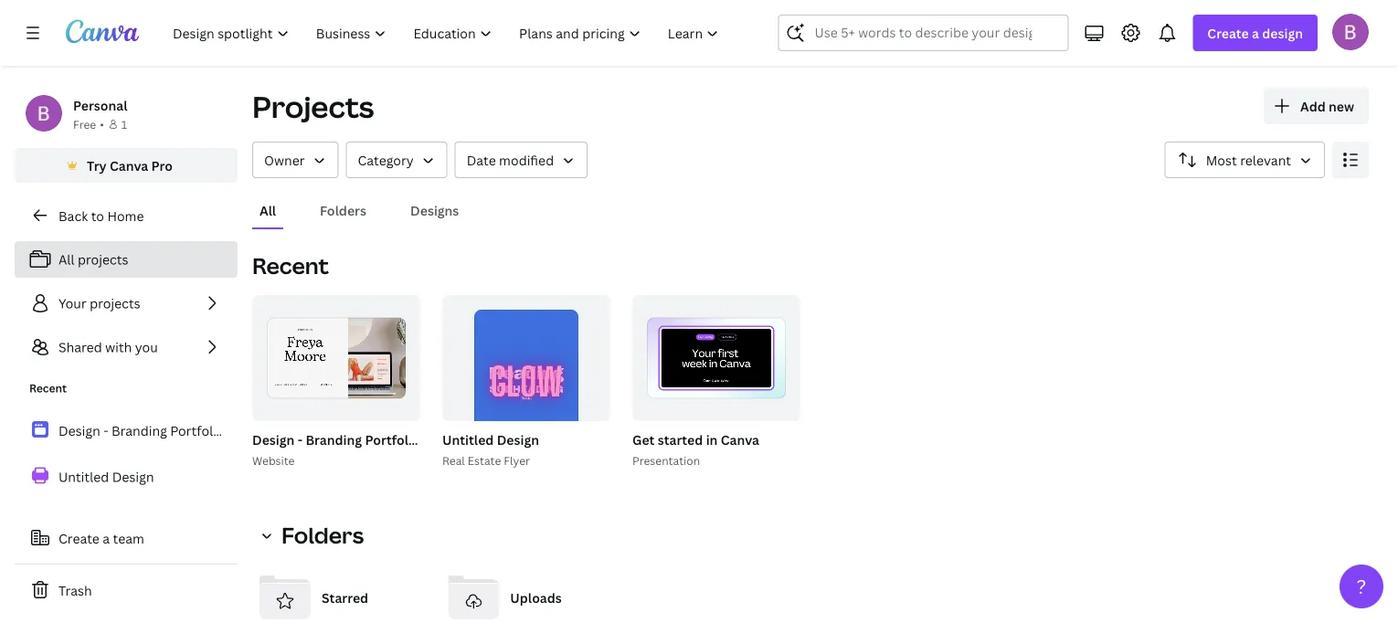 Task type: vqa. For each thing, say whether or not it's contained in the screenshot.
right 'Create'
yes



Task type: describe. For each thing, give the bounding box(es) containing it.
all button
[[252, 193, 283, 228]]

create a design button
[[1193, 15, 1318, 51]]

of for portfolio
[[385, 400, 399, 413]]

to
[[91, 207, 104, 224]]

design - branding portfolio website in white  grey  black  light classic minimal style button
[[252, 429, 775, 452]]

create for create a design
[[1208, 24, 1249, 42]]

pro
[[151, 157, 173, 174]]

get started in canva button
[[632, 429, 760, 452]]

?
[[1357, 574, 1367, 600]]

create a design
[[1208, 24, 1303, 42]]

shared with you
[[58, 339, 158, 356]]

portfolio
[[365, 431, 420, 448]]

a for design
[[1252, 24, 1259, 42]]

in inside design - branding portfolio website in white  grey  black  light classic minimal style website
[[476, 431, 488, 448]]

real
[[442, 453, 465, 468]]

1 of 9
[[377, 400, 408, 413]]

presentation
[[632, 453, 700, 468]]

Owner button
[[252, 142, 339, 178]]

you
[[135, 339, 158, 356]]

minimal
[[690, 431, 740, 448]]

untitled design button
[[442, 429, 539, 452]]

create a team
[[58, 530, 144, 547]]

back to home link
[[15, 197, 238, 234]]

date
[[467, 151, 496, 169]]

most
[[1206, 151, 1237, 169]]

starred
[[322, 589, 368, 606]]

create a team button
[[15, 520, 238, 557]]

estate
[[468, 453, 501, 468]]

1 of 2
[[568, 400, 598, 413]]

folders button
[[252, 517, 375, 554]]

1 for design
[[377, 400, 383, 413]]

design
[[1263, 24, 1303, 42]]

1 vertical spatial website
[[252, 453, 295, 468]]

home
[[107, 207, 144, 224]]

modified
[[499, 151, 554, 169]]

try
[[87, 157, 107, 174]]

folders inside dropdown button
[[282, 521, 364, 550]]

add
[[1301, 97, 1326, 115]]

your projects
[[58, 295, 140, 312]]

with
[[105, 339, 132, 356]]

all projects link
[[15, 241, 238, 278]]

starred link
[[252, 565, 426, 623]]

owner
[[264, 151, 305, 169]]

bob builder image
[[1333, 13, 1369, 50]]

personal
[[73, 96, 127, 114]]

designs
[[410, 202, 459, 219]]

most relevant
[[1206, 151, 1291, 169]]

classic
[[644, 431, 687, 448]]

untitled design real estate flyer
[[442, 431, 539, 468]]

light
[[609, 431, 641, 448]]

design - branding portfolio website in white  grey  black  light classic minimal style website
[[252, 431, 775, 468]]

add new
[[1301, 97, 1355, 115]]

style
[[743, 431, 775, 448]]

black
[[569, 431, 603, 448]]

untitled design link
[[15, 457, 238, 496]]

Date modified button
[[455, 142, 588, 178]]

untitled for untitled design
[[58, 468, 109, 486]]

uploads
[[510, 589, 562, 606]]

0 vertical spatial website
[[423, 431, 473, 448]]

projects for all projects
[[78, 251, 128, 268]]

folders button
[[313, 193, 374, 228]]

0 vertical spatial recent
[[252, 251, 329, 281]]

of for estate
[[576, 400, 590, 413]]

grey
[[534, 431, 563, 448]]



Task type: locate. For each thing, give the bounding box(es) containing it.
2 horizontal spatial design
[[497, 431, 539, 448]]

0 vertical spatial canva
[[110, 157, 148, 174]]

create inside dropdown button
[[1208, 24, 1249, 42]]

0 vertical spatial projects
[[78, 251, 128, 268]]

get started in canva presentation
[[632, 431, 760, 468]]

untitled
[[442, 431, 494, 448], [58, 468, 109, 486]]

trash link
[[15, 572, 238, 609]]

create for create a team
[[58, 530, 100, 547]]

0 horizontal spatial recent
[[29, 381, 67, 396]]

in up "estate"
[[476, 431, 488, 448]]

Category button
[[346, 142, 448, 178]]

canva down 1 of 30
[[721, 431, 760, 448]]

0 horizontal spatial all
[[58, 251, 74, 268]]

1 horizontal spatial create
[[1208, 24, 1249, 42]]

0 vertical spatial folders
[[320, 202, 367, 219]]

0 horizontal spatial create
[[58, 530, 100, 547]]

1 in from the left
[[476, 431, 488, 448]]

1 horizontal spatial website
[[423, 431, 473, 448]]

create left design
[[1208, 24, 1249, 42]]

projects
[[252, 87, 374, 127]]

top level navigation element
[[161, 15, 734, 51]]

1 horizontal spatial recent
[[252, 251, 329, 281]]

a
[[1252, 24, 1259, 42], [103, 530, 110, 547]]

0 horizontal spatial a
[[103, 530, 110, 547]]

canva inside button
[[110, 157, 148, 174]]

shared
[[58, 339, 102, 356]]

list containing all projects
[[15, 241, 238, 366]]

canva right the try
[[110, 157, 148, 174]]

0 vertical spatial create
[[1208, 24, 1249, 42]]

date modified
[[467, 151, 554, 169]]

2 horizontal spatial of
[[759, 400, 773, 413]]

1 vertical spatial create
[[58, 530, 100, 547]]

website up real on the left bottom
[[423, 431, 473, 448]]

design for untitled design
[[112, 468, 154, 486]]

canva
[[110, 157, 148, 174], [721, 431, 760, 448]]

1 horizontal spatial in
[[706, 431, 718, 448]]

1 of from the left
[[385, 400, 399, 413]]

untitled inside list
[[58, 468, 109, 486]]

of left 2
[[576, 400, 590, 413]]

in right started
[[706, 431, 718, 448]]

1 vertical spatial projects
[[90, 295, 140, 312]]

folders inside button
[[320, 202, 367, 219]]

untitled design
[[58, 468, 154, 486]]

folders down category at the left of the page
[[320, 202, 367, 219]]

? button
[[1340, 565, 1384, 609]]

designs button
[[403, 193, 466, 228]]

design inside list
[[112, 468, 154, 486]]

folders up "starred" link at the left of the page
[[282, 521, 364, 550]]

of for canva
[[759, 400, 773, 413]]

get
[[632, 431, 655, 448]]

untitled design list
[[15, 411, 238, 542]]

your projects link
[[15, 285, 238, 322]]

1 horizontal spatial design
[[252, 431, 295, 448]]

untitled up the create a team
[[58, 468, 109, 486]]

new
[[1329, 97, 1355, 115]]

try canva pro
[[87, 157, 173, 174]]

untitled for untitled design real estate flyer
[[442, 431, 494, 448]]

relevant
[[1240, 151, 1291, 169]]

untitled up real on the left bottom
[[442, 431, 494, 448]]

white
[[491, 431, 527, 448]]

trash
[[58, 582, 92, 599]]

1 vertical spatial all
[[58, 251, 74, 268]]

website
[[423, 431, 473, 448], [252, 453, 295, 468]]

all projects
[[58, 251, 128, 268]]

2
[[592, 400, 598, 413]]

design up team
[[112, 468, 154, 486]]

1 vertical spatial folders
[[282, 521, 364, 550]]

1 left 2
[[568, 400, 574, 413]]

1 vertical spatial recent
[[29, 381, 67, 396]]

branding
[[306, 431, 362, 448]]

1 vertical spatial a
[[103, 530, 110, 547]]

recent down shared
[[29, 381, 67, 396]]

0 horizontal spatial of
[[385, 400, 399, 413]]

design for untitled design real estate flyer
[[497, 431, 539, 448]]

0 horizontal spatial website
[[252, 453, 295, 468]]

uploads link
[[441, 565, 615, 623]]

1 vertical spatial canva
[[721, 431, 760, 448]]

flyer
[[504, 453, 530, 468]]

1
[[121, 117, 127, 132], [377, 400, 383, 413], [568, 400, 574, 413], [751, 400, 756, 413]]

untitled inside untitled design real estate flyer
[[442, 431, 494, 448]]

recent
[[252, 251, 329, 281], [29, 381, 67, 396]]

-
[[298, 431, 303, 448]]

design inside design - branding portfolio website in white  grey  black  light classic minimal style website
[[252, 431, 295, 448]]

back to home
[[58, 207, 144, 224]]

team
[[113, 530, 144, 547]]

0 horizontal spatial canva
[[110, 157, 148, 174]]

add new button
[[1264, 88, 1369, 124]]

all down 'owner'
[[260, 202, 276, 219]]

design
[[252, 431, 295, 448], [497, 431, 539, 448], [112, 468, 154, 486]]

design inside untitled design real estate flyer
[[497, 431, 539, 448]]

design up flyer
[[497, 431, 539, 448]]

None search field
[[778, 15, 1069, 51]]

of
[[385, 400, 399, 413], [576, 400, 590, 413], [759, 400, 773, 413]]

projects for your projects
[[90, 295, 140, 312]]

Search search field
[[815, 16, 1032, 50]]

0 horizontal spatial untitled
[[58, 468, 109, 486]]

1 horizontal spatial untitled
[[442, 431, 494, 448]]

1 for get
[[751, 400, 756, 413]]

free
[[73, 117, 96, 132]]

1 right •
[[121, 117, 127, 132]]

1 of 30
[[751, 400, 788, 413]]

recent down the all button
[[252, 251, 329, 281]]

3 of from the left
[[759, 400, 773, 413]]

folders
[[320, 202, 367, 219], [282, 521, 364, 550]]

1 left 9
[[377, 400, 383, 413]]

in inside get started in canva presentation
[[706, 431, 718, 448]]

30
[[775, 400, 788, 413]]

a left team
[[103, 530, 110, 547]]

1 left 30
[[751, 400, 756, 413]]

all for all
[[260, 202, 276, 219]]

your
[[58, 295, 87, 312]]

create inside button
[[58, 530, 100, 547]]

1 horizontal spatial all
[[260, 202, 276, 219]]

started
[[658, 431, 703, 448]]

9
[[401, 400, 408, 413]]

0 vertical spatial a
[[1252, 24, 1259, 42]]

projects down back to home at the top left
[[78, 251, 128, 268]]

1 for untitled
[[568, 400, 574, 413]]

of left 30
[[759, 400, 773, 413]]

all for all projects
[[58, 251, 74, 268]]

a inside button
[[103, 530, 110, 547]]

back
[[58, 207, 88, 224]]

projects right your at the left of the page
[[90, 295, 140, 312]]

1 horizontal spatial canva
[[721, 431, 760, 448]]

of left 9
[[385, 400, 399, 413]]

a left design
[[1252, 24, 1259, 42]]

0 vertical spatial untitled
[[442, 431, 494, 448]]

2 of from the left
[[576, 400, 590, 413]]

create
[[1208, 24, 1249, 42], [58, 530, 100, 547]]

try canva pro button
[[15, 148, 238, 183]]

list
[[15, 241, 238, 366]]

0 vertical spatial all
[[260, 202, 276, 219]]

website up folders dropdown button on the bottom of the page
[[252, 453, 295, 468]]

canva inside get started in canva presentation
[[721, 431, 760, 448]]

all up your at the left of the page
[[58, 251, 74, 268]]

1 horizontal spatial a
[[1252, 24, 1259, 42]]

1 vertical spatial untitled
[[58, 468, 109, 486]]

2 in from the left
[[706, 431, 718, 448]]

projects
[[78, 251, 128, 268], [90, 295, 140, 312]]

free •
[[73, 117, 104, 132]]

Sort by button
[[1165, 142, 1325, 178]]

in
[[476, 431, 488, 448], [706, 431, 718, 448]]

0 horizontal spatial design
[[112, 468, 154, 486]]

all
[[260, 202, 276, 219], [58, 251, 74, 268]]

create left team
[[58, 530, 100, 547]]

all inside button
[[260, 202, 276, 219]]

design left the -
[[252, 431, 295, 448]]

0 horizontal spatial in
[[476, 431, 488, 448]]

1 horizontal spatial of
[[576, 400, 590, 413]]

shared with you link
[[15, 329, 238, 366]]

•
[[100, 117, 104, 132]]

category
[[358, 151, 414, 169]]

a inside dropdown button
[[1252, 24, 1259, 42]]

a for team
[[103, 530, 110, 547]]



